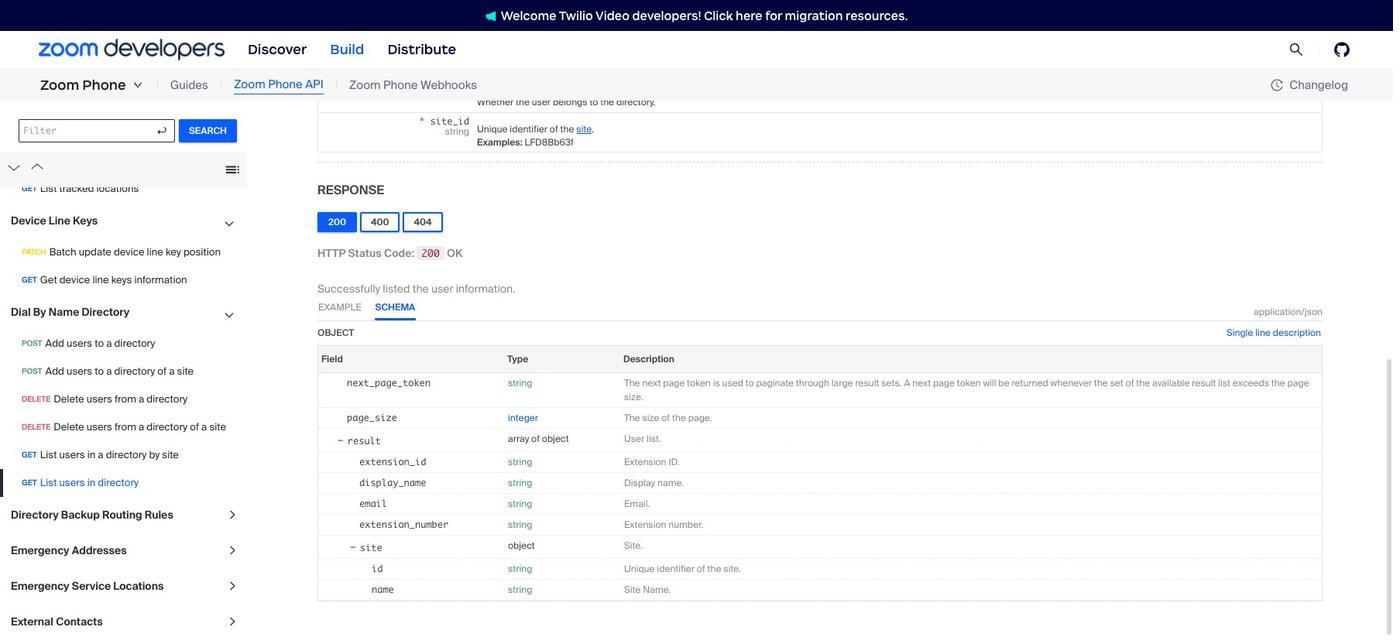 Task type: describe. For each thing, give the bounding box(es) containing it.
200 inside 200 button
[[329, 216, 346, 228]]

string for id
[[508, 563, 533, 575]]

404 button
[[403, 212, 443, 232]]

changelog
[[1290, 77, 1349, 93]]

user
[[432, 282, 454, 296]]

history image down search icon at the top right of the page
[[1272, 79, 1290, 91]]

200 inside http status code: 200 ok
[[422, 247, 440, 259]]

search image
[[1290, 43, 1304, 57]]

extension_id
[[360, 456, 426, 468]]

email
[[360, 498, 387, 510]]

- for - result
[[337, 432, 345, 448]]

string for email
[[508, 498, 533, 510]]

400 button
[[360, 212, 400, 232]]

array
[[508, 433, 529, 445]]

zoom phone webhooks link
[[349, 77, 477, 94]]

down image
[[133, 81, 142, 90]]

single line description
[[1227, 327, 1322, 339]]

array of object
[[508, 433, 569, 445]]

line
[[1256, 327, 1271, 339]]

0 horizontal spatial object
[[318, 327, 354, 339]]

successfully listed the user information.
[[318, 282, 516, 296]]

string for name
[[508, 584, 533, 596]]

api
[[305, 77, 324, 92]]

400
[[371, 216, 389, 228]]

status
[[348, 246, 382, 260]]

field
[[322, 353, 343, 365]]

http status code: 200 ok
[[318, 246, 463, 260]]

guides
[[170, 77, 208, 93]]

type
[[508, 353, 529, 365]]

http
[[318, 246, 346, 260]]

welcome twilio video developers! click here for migration resources. link
[[470, 7, 924, 24]]

zoom phone webhooks
[[349, 77, 477, 93]]

information.
[[456, 282, 516, 296]]

id
[[372, 563, 383, 575]]

page_size
[[347, 412, 397, 424]]

twilio
[[559, 8, 593, 23]]

the
[[413, 282, 429, 296]]

listed
[[383, 282, 410, 296]]

404
[[414, 216, 432, 228]]

zoom for zoom phone
[[40, 77, 79, 94]]

zoom for zoom phone api
[[234, 77, 266, 92]]

response
[[318, 182, 384, 198]]

search image
[[1290, 43, 1304, 57]]

string for next_page_token
[[508, 377, 533, 390]]

- site
[[349, 539, 382, 555]]



Task type: vqa. For each thing, say whether or not it's contained in the screenshot.
PARAMETERS
no



Task type: locate. For each thing, give the bounding box(es) containing it.
string for display_name
[[508, 477, 533, 489]]

site
[[360, 542, 382, 554]]

phone inside the zoom phone api link
[[268, 77, 303, 92]]

extension_number
[[360, 519, 449, 531]]

zoom phone api
[[234, 77, 324, 92]]

phone inside zoom phone webhooks link
[[384, 77, 418, 93]]

0 horizontal spatial zoom
[[40, 77, 79, 94]]

phone for zoom phone
[[82, 77, 126, 94]]

1 horizontal spatial -
[[349, 539, 357, 555]]

200
[[329, 216, 346, 228], [422, 247, 440, 259]]

history image left changelog
[[1272, 79, 1284, 91]]

1 horizontal spatial 200
[[422, 247, 440, 259]]

3 string from the top
[[508, 477, 533, 489]]

1 vertical spatial -
[[349, 539, 357, 555]]

2 phone from the left
[[268, 77, 303, 92]]

name
[[372, 584, 394, 596]]

phone left down image
[[82, 77, 126, 94]]

5 string from the top
[[508, 519, 533, 531]]

zoom
[[40, 77, 79, 94], [234, 77, 266, 92], [349, 77, 381, 93]]

here
[[736, 8, 763, 23]]

welcome twilio video developers! click here for migration resources.
[[501, 8, 908, 23]]

zoom for zoom phone webhooks
[[349, 77, 381, 93]]

- result
[[337, 432, 381, 448]]

1 phone from the left
[[82, 77, 126, 94]]

phone left api
[[268, 77, 303, 92]]

4 string from the top
[[508, 498, 533, 510]]

click
[[704, 8, 733, 23]]

webhooks
[[421, 77, 477, 93]]

ok
[[447, 246, 463, 260]]

changelog link
[[1272, 77, 1349, 93]]

integer
[[508, 412, 539, 424]]

1 vertical spatial 200
[[422, 247, 440, 259]]

3 phone from the left
[[384, 77, 418, 93]]

- left the site
[[349, 539, 357, 555]]

string for extension_id
[[508, 456, 533, 469]]

1 string from the top
[[508, 377, 533, 390]]

-
[[337, 432, 345, 448], [349, 539, 357, 555]]

welcome
[[501, 8, 557, 23]]

1 vertical spatial object
[[542, 433, 569, 445]]

successfully
[[318, 282, 380, 296]]

zoom phone
[[40, 77, 126, 94]]

2 vertical spatial object
[[508, 540, 535, 552]]

0 vertical spatial object
[[318, 327, 354, 339]]

200 left ok
[[422, 247, 440, 259]]

result
[[348, 435, 381, 447]]

2 horizontal spatial zoom
[[349, 77, 381, 93]]

of
[[532, 433, 540, 445]]

guides link
[[170, 77, 208, 94]]

resources.
[[846, 8, 908, 23]]

6 string from the top
[[508, 563, 533, 575]]

7 string from the top
[[508, 584, 533, 596]]

code:
[[384, 246, 415, 260]]

developers!
[[633, 8, 702, 23]]

0 horizontal spatial 200
[[329, 216, 346, 228]]

history image
[[1272, 79, 1290, 91], [1272, 79, 1284, 91]]

zoom phone api link
[[234, 76, 324, 94]]

string
[[508, 377, 533, 390], [508, 456, 533, 469], [508, 477, 533, 489], [508, 498, 533, 510], [508, 519, 533, 531], [508, 563, 533, 575], [508, 584, 533, 596]]

3 zoom from the left
[[349, 77, 381, 93]]

1 horizontal spatial object
[[508, 540, 535, 552]]

0 vertical spatial 200
[[329, 216, 346, 228]]

single
[[1227, 327, 1254, 339]]

phone
[[82, 77, 126, 94], [268, 77, 303, 92], [384, 77, 418, 93]]

phone left webhooks
[[384, 77, 418, 93]]

200 up http
[[329, 216, 346, 228]]

for
[[766, 8, 783, 23]]

2 string from the top
[[508, 456, 533, 469]]

2 zoom from the left
[[234, 77, 266, 92]]

github image
[[1335, 42, 1351, 57], [1335, 42, 1351, 57]]

string for extension_number
[[508, 519, 533, 531]]

1 horizontal spatial zoom
[[234, 77, 266, 92]]

description
[[1274, 327, 1322, 339]]

0 horizontal spatial phone
[[82, 77, 126, 94]]

next_page_token
[[347, 377, 431, 389]]

2 horizontal spatial phone
[[384, 77, 418, 93]]

- for - site
[[349, 539, 357, 555]]

1 zoom from the left
[[40, 77, 79, 94]]

zoom developer logo image
[[39, 39, 225, 60]]

migration
[[785, 8, 843, 23]]

phone for zoom phone api
[[268, 77, 303, 92]]

0 vertical spatial -
[[337, 432, 345, 448]]

object
[[318, 327, 354, 339], [542, 433, 569, 445], [508, 540, 535, 552]]

notification image
[[486, 11, 501, 21], [486, 11, 496, 21]]

video
[[596, 8, 630, 23]]

display_name
[[360, 477, 426, 489]]

0 horizontal spatial -
[[337, 432, 345, 448]]

200 button
[[318, 212, 357, 232]]

- left the result
[[337, 432, 345, 448]]

phone for zoom phone webhooks
[[384, 77, 418, 93]]

2 horizontal spatial object
[[542, 433, 569, 445]]

1 horizontal spatial phone
[[268, 77, 303, 92]]



